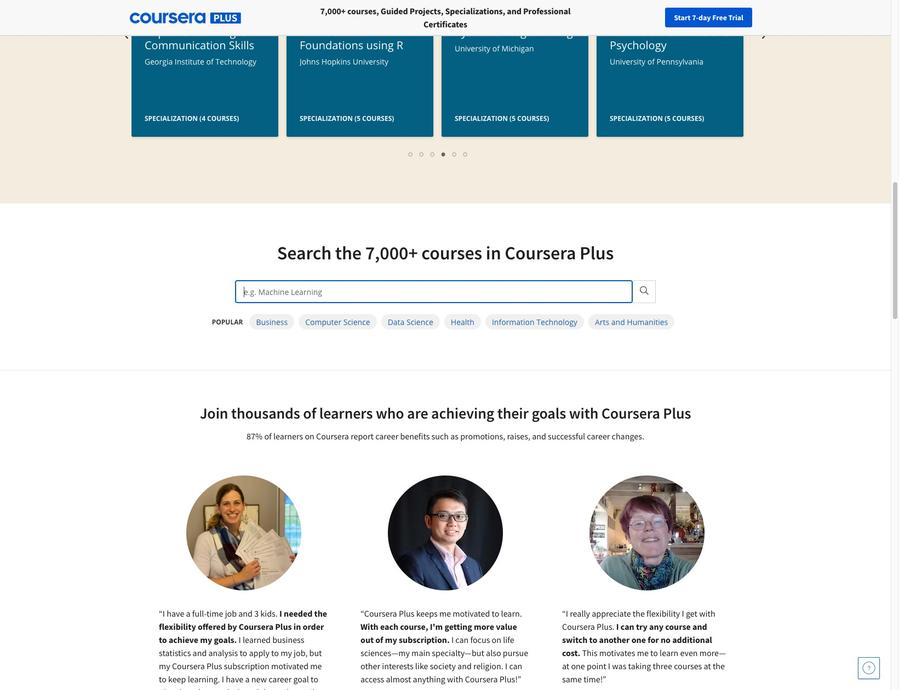 Task type: describe. For each thing, give the bounding box(es) containing it.
coursera inside i needed the flexibility offered by coursera plus in order to achieve my goals.
[[239, 622, 273, 633]]

start 7-day free trial button
[[665, 8, 752, 27]]

on for life
[[492, 635, 501, 646]]

improve your english communication skills. georgia institute of technology. specialization (4 courses) element
[[132, 0, 278, 222]]

such
[[432, 431, 449, 442]]

subscription
[[224, 661, 270, 672]]

to up pivot at the bottom left
[[159, 674, 166, 685]]

learner image shi jie f. image
[[388, 476, 503, 591]]

r
[[397, 38, 403, 53]]

data science: foundations using r johns hopkins university
[[300, 25, 403, 67]]

are
[[407, 404, 428, 424]]

kids.
[[260, 609, 278, 620]]

career inside i learned business statistics and analysis to apply to my job, but my coursera plus subscription motivated me to keep learning. i have a new career goal to pivot into data analysis and data science.
[[269, 674, 292, 685]]

plus inside coursera plus keeps me motivated to learn. with each course, i'm getting more value out of my subscription.
[[399, 609, 414, 620]]

0 vertical spatial courses
[[422, 242, 482, 265]]

information
[[492, 317, 535, 327]]

i left get
[[682, 609, 684, 620]]

michigan
[[502, 43, 534, 54]]

list containing 1
[[137, 148, 740, 161]]

0 horizontal spatial a
[[186, 609, 190, 620]]

with inside i can focus on life sciences—my main specialty—but also pursue other interests like society and religion. i can access almost anything with coursera plus!
[[447, 674, 463, 685]]

data science
[[388, 317, 433, 327]]

to right apply
[[271, 648, 279, 659]]

as
[[451, 431, 459, 442]]

this motivates me to learn even more— at one point i was taking three courses at the same time!
[[562, 648, 726, 685]]

to right 'goal' on the bottom
[[311, 674, 318, 685]]

out
[[361, 635, 374, 646]]

i right learning.
[[222, 674, 224, 685]]

i left full-
[[163, 609, 165, 620]]

main
[[412, 648, 430, 659]]

appreciate
[[592, 609, 631, 620]]

join thousands of learners who are achieving their goals with coursera plus
[[200, 404, 691, 424]]

georgia
[[145, 56, 173, 67]]

1 horizontal spatial career
[[375, 431, 398, 442]]

a inside i learned business statistics and analysis to apply to my job, but my coursera plus subscription motivated me to keep learning. i have a new career goal to pivot into data analysis and data science.
[[245, 674, 250, 685]]

previous slide image
[[112, 17, 138, 43]]

data for science:
[[300, 25, 324, 39]]

in inside i needed the flexibility offered by coursera plus in order to achieve my goals.
[[294, 622, 301, 633]]

and down achieve
[[193, 648, 207, 659]]

on for coursera
[[305, 431, 314, 442]]

university inside foundations of positive psychology university of pennsylvania
[[610, 56, 646, 67]]

university inside python 3 programming university of michigan
[[455, 43, 490, 54]]

flexibility inside i needed the flexibility offered by coursera plus in order to achieve my goals.
[[159, 622, 196, 633]]

skills
[[229, 38, 254, 53]]

computer science button
[[299, 315, 377, 330]]

specialization (5 courses) for using
[[300, 114, 394, 123]]

me inside coursera plus keeps me motivated to learn. with each course, i'm getting more value out of my subscription.
[[439, 609, 451, 620]]

to inside i can try any course and switch to another one for no additional cost.
[[589, 635, 597, 646]]

specialization for communication
[[145, 114, 198, 123]]

no
[[661, 635, 671, 646]]

5
[[453, 149, 457, 159]]

with
[[361, 622, 378, 633]]

free
[[712, 13, 727, 22]]

offered
[[198, 622, 226, 633]]

0 vertical spatial analysis
[[208, 648, 238, 659]]

specialty—but
[[432, 648, 484, 659]]

2 data from the left
[[261, 688, 277, 691]]

find your new career link
[[652, 11, 731, 25]]

can for try
[[621, 622, 634, 633]]

achieving
[[431, 404, 494, 424]]

other
[[361, 661, 380, 672]]

was
[[612, 661, 626, 672]]

subscription.
[[399, 635, 450, 646]]

and down 'new'
[[245, 688, 259, 691]]

my inside coursera plus keeps me motivated to learn. with each course, i'm getting more value out of my subscription.
[[385, 635, 397, 646]]

7,000+ inside 7,000+ courses, guided projects, specializations, and professional certificates
[[320, 5, 346, 16]]

learner image abigail p. image
[[186, 476, 301, 591]]

information technology
[[492, 317, 577, 327]]

programming
[[503, 25, 573, 39]]

to inside coursera plus keeps me motivated to learn. with each course, i'm getting more value out of my subscription.
[[492, 609, 499, 620]]

specialization for psychology
[[610, 114, 663, 123]]

courses) for university
[[672, 114, 704, 123]]

1 vertical spatial analysis
[[214, 688, 243, 691]]

specialization (4 courses)
[[145, 114, 239, 123]]

can for focus
[[456, 635, 469, 646]]

also
[[486, 648, 501, 659]]

87% of learners on coursera report career benefits such as promotions, raises, and successful career changes.
[[247, 431, 644, 442]]

my inside i needed the flexibility offered by coursera plus in order to achieve my goals.
[[200, 635, 212, 646]]

popular
[[212, 318, 243, 327]]

i up specialty—but
[[451, 635, 454, 646]]

more—
[[700, 648, 726, 659]]

1 data from the left
[[196, 688, 212, 691]]

information technology button
[[485, 315, 584, 330]]

keeps
[[416, 609, 438, 620]]

promotions,
[[460, 431, 505, 442]]

7-
[[692, 13, 699, 22]]

psychology
[[610, 38, 667, 53]]

johns
[[300, 56, 319, 67]]

arts
[[595, 317, 609, 327]]

to inside i needed the flexibility offered by coursera plus in order to achieve my goals.
[[159, 635, 167, 646]]

statistics
[[159, 648, 191, 659]]

1 horizontal spatial learners
[[319, 404, 373, 424]]

of right "87%" on the bottom
[[264, 431, 272, 442]]

get
[[686, 609, 697, 620]]

courses) for of
[[517, 114, 549, 123]]

i'm
[[430, 622, 443, 633]]

i have a full-time job and 3 kids.
[[163, 609, 279, 620]]

needed
[[284, 609, 313, 620]]

try
[[636, 622, 648, 633]]

i inside i can try any course and switch to another one for no additional cost.
[[616, 622, 619, 633]]

3 inside python 3 programming university of michigan
[[494, 25, 500, 39]]

search
[[277, 242, 332, 265]]

learner image inés k. image
[[590, 476, 705, 591]]

your
[[190, 25, 214, 39]]

python 3 programming university of michigan
[[455, 25, 573, 54]]

coursera inside i can focus on life sciences—my main specialty—but also pursue other interests like society and religion. i can access almost anything with coursera plus!
[[465, 674, 498, 685]]

almost
[[386, 674, 411, 685]]

the inside the this motivates me to learn even more— at one point i was taking three courses at the same time!
[[713, 661, 725, 672]]

to inside the this motivates me to learn even more— at one point i was taking three courses at the same time!
[[650, 648, 658, 659]]

access
[[361, 674, 384, 685]]

one inside i can try any course and switch to another one for no additional cost.
[[632, 635, 646, 646]]

projects,
[[410, 5, 443, 16]]

benefits
[[400, 431, 430, 442]]

i up plus! at right bottom
[[505, 661, 507, 672]]

2
[[420, 149, 424, 159]]

improve
[[145, 25, 187, 39]]

(5 for university
[[665, 114, 671, 123]]

three
[[653, 661, 672, 672]]

foundations of positive psychology university of pennsylvania
[[610, 25, 729, 67]]

computer science
[[305, 317, 370, 327]]

specialization (5 courses) for psychology
[[610, 114, 704, 123]]

learn
[[660, 648, 678, 659]]

pennsylvania
[[657, 56, 704, 67]]

new
[[251, 674, 267, 685]]

the right search
[[335, 242, 362, 265]]

one inside the this motivates me to learn even more— at one point i was taking three courses at the same time!
[[571, 661, 585, 672]]

next slide image
[[753, 17, 780, 43]]

i can try any course and switch to another one for no additional cost.
[[562, 622, 712, 659]]

of right 'thousands'
[[303, 404, 316, 424]]

goal
[[293, 674, 309, 685]]

me inside i learned business statistics and analysis to apply to my job, but my coursera plus subscription motivated me to keep learning. i have a new career goal to pivot into data analysis and data science.
[[310, 661, 322, 672]]

your
[[673, 13, 688, 22]]

5 button
[[449, 148, 460, 161]]

the inside i needed the flexibility offered by coursera plus in order to achieve my goals.
[[314, 609, 327, 620]]

improve your english communication skills georgia institute of technology
[[145, 25, 256, 67]]

join
[[200, 404, 228, 424]]

any
[[649, 622, 664, 633]]

cost.
[[562, 648, 580, 659]]

technology inside button
[[537, 317, 577, 327]]

(5 for of
[[510, 114, 516, 123]]

1 horizontal spatial can
[[509, 661, 522, 672]]

(5 for r
[[355, 114, 361, 123]]

plus inside i needed the flexibility offered by coursera plus in order to achieve my goals.
[[275, 622, 292, 633]]

courses inside the this motivates me to learn even more— at one point i was taking three courses at the same time!
[[674, 661, 702, 672]]

business
[[256, 317, 288, 327]]

i inside the this motivates me to learn even more— at one point i was taking three courses at the same time!
[[608, 661, 610, 672]]

and right raises,
[[532, 431, 546, 442]]

of inside improve your english communication skills georgia institute of technology
[[206, 56, 214, 67]]

this
[[582, 648, 597, 659]]

and right job
[[239, 609, 253, 620]]



Task type: vqa. For each thing, say whether or not it's contained in the screenshot.


Task type: locate. For each thing, give the bounding box(es) containing it.
data inside button
[[388, 317, 405, 327]]

1 horizontal spatial data
[[261, 688, 277, 691]]

coursera inside coursera plus keeps me motivated to learn. with each course, i'm getting more value out of my subscription.
[[364, 609, 397, 620]]

science inside the computer science 'button'
[[343, 317, 370, 327]]

each
[[380, 622, 398, 633]]

1 vertical spatial with
[[699, 609, 715, 620]]

motivated inside coursera plus keeps me motivated to learn. with each course, i'm getting more value out of my subscription.
[[453, 609, 490, 620]]

but
[[309, 648, 322, 659]]

0 horizontal spatial at
[[562, 661, 569, 672]]

1 horizontal spatial university
[[455, 43, 490, 54]]

plus!
[[500, 674, 517, 685]]

and inside button
[[611, 317, 625, 327]]

1 horizontal spatial 3
[[431, 149, 435, 159]]

2 specialization from the left
[[300, 114, 353, 123]]

successful
[[548, 431, 585, 442]]

1 horizontal spatial data
[[388, 317, 405, 327]]

courses up the search the 7,000+ courses in coursera plus text box
[[422, 242, 482, 265]]

the inside i really appreciate the flexibility i get with coursera plus.
[[633, 609, 645, 620]]

science:
[[327, 25, 368, 39]]

start 7-day free trial
[[674, 13, 744, 22]]

2 vertical spatial with
[[447, 674, 463, 685]]

their
[[497, 404, 529, 424]]

science for computer science
[[343, 317, 370, 327]]

2 specialization (5 courses) from the left
[[455, 114, 549, 123]]

of down start
[[676, 25, 687, 39]]

1 science from the left
[[343, 317, 370, 327]]

switch
[[562, 635, 588, 646]]

have inside i learned business statistics and analysis to apply to my job, but my coursera plus subscription motivated me to keep learning. i have a new career goal to pivot into data analysis and data science.
[[226, 674, 243, 685]]

to down for
[[650, 648, 658, 659]]

science down the search the 7,000+ courses in coursera plus text box
[[407, 317, 433, 327]]

technology
[[216, 56, 256, 67], [537, 317, 577, 327]]

on left "life"
[[492, 635, 501, 646]]

motivates
[[599, 648, 635, 659]]

2 horizontal spatial specialization (5 courses)
[[610, 114, 704, 123]]

me
[[439, 609, 451, 620], [637, 648, 649, 659], [310, 661, 322, 672]]

1 vertical spatial have
[[226, 674, 243, 685]]

87%
[[247, 431, 263, 442]]

coursera
[[505, 242, 576, 265], [601, 404, 660, 424], [316, 431, 349, 442], [364, 609, 397, 620], [239, 622, 273, 633], [562, 622, 595, 633], [172, 661, 205, 672], [465, 674, 498, 685]]

career right 'new'
[[269, 674, 292, 685]]

0 horizontal spatial motivated
[[271, 661, 309, 672]]

0 horizontal spatial can
[[456, 635, 469, 646]]

motivated down "job,"
[[271, 661, 309, 672]]

motivated inside i learned business statistics and analysis to apply to my job, but my coursera plus subscription motivated me to keep learning. i have a new career goal to pivot into data analysis and data science.
[[271, 661, 309, 672]]

None search field
[[151, 7, 414, 29]]

can down getting
[[456, 635, 469, 646]]

1 horizontal spatial technology
[[537, 317, 577, 327]]

have
[[167, 609, 184, 620], [226, 674, 243, 685]]

3 right python
[[494, 25, 500, 39]]

the down more— at the bottom right of page
[[713, 661, 725, 672]]

learners up report
[[319, 404, 373, 424]]

me down but
[[310, 661, 322, 672]]

i left really
[[566, 609, 568, 620]]

certificates
[[424, 19, 467, 30]]

of right institute
[[206, 56, 214, 67]]

positive
[[690, 25, 729, 39]]

communication
[[145, 38, 226, 53]]

and inside i can try any course and switch to another one for no additional cost.
[[693, 622, 707, 633]]

specialization for using
[[300, 114, 353, 123]]

python 3 programming. university of michigan. specialization (5 courses) element
[[442, 0, 588, 222]]

2 horizontal spatial (5
[[665, 114, 671, 123]]

Search the 7,000+ courses in Coursera Plus text field
[[236, 281, 632, 303]]

0 horizontal spatial career
[[269, 674, 292, 685]]

1 vertical spatial on
[[492, 635, 501, 646]]

specialization
[[145, 114, 198, 123], [300, 114, 353, 123], [455, 114, 508, 123], [610, 114, 663, 123]]

of inside coursera plus keeps me motivated to learn. with each course, i'm getting more value out of my subscription.
[[375, 635, 383, 646]]

and inside i can focus on life sciences—my main specialty—but also pursue other interests like society and religion. i can access almost anything with coursera plus!
[[458, 661, 472, 672]]

2 horizontal spatial career
[[587, 431, 610, 442]]

1 at from the left
[[562, 661, 569, 672]]

science for data science
[[407, 317, 433, 327]]

to up "statistics"
[[159, 635, 167, 646]]

in
[[486, 242, 501, 265], [294, 622, 301, 633]]

foundations down "find"
[[610, 25, 674, 39]]

me inside the this motivates me to learn even more— at one point i was taking three courses at the same time!
[[637, 648, 649, 659]]

analysis down learning.
[[214, 688, 243, 691]]

0 horizontal spatial science
[[343, 317, 370, 327]]

the up order
[[314, 609, 327, 620]]

(5 inside data science: foundations using r. johns hopkins university. specialization (5 courses) element
[[355, 114, 361, 123]]

university down psychology
[[610, 56, 646, 67]]

1 horizontal spatial specialization (5 courses)
[[455, 114, 549, 123]]

religion.
[[473, 661, 503, 672]]

1 horizontal spatial at
[[704, 661, 711, 672]]

i learned business statistics and analysis to apply to my job, but my coursera plus subscription motivated me to keep learning. i have a new career goal to pivot into data analysis and data science.
[[159, 635, 322, 691]]

4
[[442, 149, 446, 159]]

(4
[[199, 114, 205, 123]]

one down "try"
[[632, 635, 646, 646]]

and up additional
[[693, 622, 707, 633]]

another
[[599, 635, 630, 646]]

my down each
[[385, 635, 397, 646]]

really
[[570, 609, 590, 620]]

the up "try"
[[633, 609, 645, 620]]

i right goals.
[[239, 635, 241, 646]]

my down offered
[[200, 635, 212, 646]]

flexibility up achieve
[[159, 622, 196, 633]]

a left full-
[[186, 609, 190, 620]]

course
[[665, 622, 691, 633]]

flexibility inside i really appreciate the flexibility i get with coursera plus.
[[647, 609, 680, 620]]

0 horizontal spatial foundations
[[300, 38, 363, 53]]

1 vertical spatial in
[[294, 622, 301, 633]]

with inside i really appreciate the flexibility i get with coursera plus.
[[699, 609, 715, 620]]

1 vertical spatial 7,000+
[[365, 242, 418, 265]]

to up subscription
[[240, 648, 247, 659]]

changes.
[[612, 431, 644, 442]]

data science button
[[381, 315, 440, 330]]

1 vertical spatial motivated
[[271, 661, 309, 672]]

i right plus.
[[616, 622, 619, 633]]

with
[[569, 404, 598, 424], [699, 609, 715, 620], [447, 674, 463, 685]]

achieve
[[169, 635, 198, 646]]

university inside data science: foundations using r johns hopkins university
[[353, 56, 388, 67]]

courses) for r
[[362, 114, 394, 123]]

1 horizontal spatial (5
[[510, 114, 516, 123]]

plus.
[[597, 622, 615, 633]]

learn.
[[501, 609, 522, 620]]

0 horizontal spatial flexibility
[[159, 622, 196, 633]]

can inside i can try any course and switch to another one for no additional cost.
[[621, 622, 634, 633]]

career
[[375, 431, 398, 442], [587, 431, 610, 442], [269, 674, 292, 685]]

to left learn.
[[492, 609, 499, 620]]

plus inside i learned business statistics and analysis to apply to my job, but my coursera plus subscription motivated me to keep learning. i have a new career goal to pivot into data analysis and data science.
[[207, 661, 222, 672]]

1 (5 from the left
[[355, 114, 361, 123]]

me up i'm
[[439, 609, 451, 620]]

order
[[303, 622, 324, 633]]

1 vertical spatial data
[[388, 317, 405, 327]]

can left "try"
[[621, 622, 634, 633]]

3 left 4 button on the left
[[431, 149, 435, 159]]

4 courses) from the left
[[672, 114, 704, 123]]

technology down skills
[[216, 56, 256, 67]]

foundations up hopkins
[[300, 38, 363, 53]]

business
[[272, 635, 304, 646]]

career left changes.
[[587, 431, 610, 442]]

health button
[[444, 315, 481, 330]]

1 vertical spatial technology
[[537, 317, 577, 327]]

0 horizontal spatial have
[[167, 609, 184, 620]]

health
[[451, 317, 474, 327]]

to up this on the bottom right of page
[[589, 635, 597, 646]]

0 vertical spatial with
[[569, 404, 598, 424]]

0 horizontal spatial specialization (5 courses)
[[300, 114, 394, 123]]

learners down 'thousands'
[[273, 431, 303, 442]]

(5 inside foundations of positive psychology . university of pennsylvania. specialization (5 courses) element
[[665, 114, 671, 123]]

3 left kids.
[[254, 609, 259, 620]]

data inside data science: foundations using r johns hopkins university
[[300, 25, 324, 39]]

0 horizontal spatial 3
[[254, 609, 259, 620]]

1 vertical spatial flexibility
[[159, 622, 196, 633]]

search the 7,000+ courses in coursera plus
[[277, 242, 614, 265]]

2 horizontal spatial can
[[621, 622, 634, 633]]

specializations,
[[445, 5, 505, 16]]

1 horizontal spatial with
[[569, 404, 598, 424]]

1 vertical spatial one
[[571, 661, 585, 672]]

specialization (5 courses) for university
[[455, 114, 549, 123]]

me up taking
[[637, 648, 649, 659]]

i left was
[[608, 661, 610, 672]]

foundations of positive psychology . university of pennsylvania. specialization (5 courses) element
[[597, 0, 744, 222]]

0 vertical spatial one
[[632, 635, 646, 646]]

at down cost.
[[562, 661, 569, 672]]

with down society
[[447, 674, 463, 685]]

flexibility up any
[[647, 609, 680, 620]]

3 courses) from the left
[[517, 114, 549, 123]]

3 inside button
[[431, 149, 435, 159]]

1 horizontal spatial motivated
[[453, 609, 490, 620]]

2 vertical spatial can
[[509, 661, 522, 672]]

0 horizontal spatial learners
[[273, 431, 303, 442]]

courses,
[[347, 5, 379, 16]]

foundations inside data science: foundations using r johns hopkins university
[[300, 38, 363, 53]]

to
[[492, 609, 499, 620], [159, 635, 167, 646], [589, 635, 597, 646], [240, 648, 247, 659], [271, 648, 279, 659], [650, 648, 658, 659], [159, 674, 166, 685], [311, 674, 318, 685]]

coursera inside i really appreciate the flexibility i get with coursera plus.
[[562, 622, 595, 633]]

0 horizontal spatial data
[[196, 688, 212, 691]]

1 horizontal spatial flexibility
[[647, 609, 680, 620]]

point
[[587, 661, 606, 672]]

1 horizontal spatial in
[[486, 242, 501, 265]]

can down the pursue
[[509, 661, 522, 672]]

2 horizontal spatial me
[[637, 648, 649, 659]]

0 vertical spatial learners
[[319, 404, 373, 424]]

2 courses) from the left
[[362, 114, 394, 123]]

into
[[179, 688, 194, 691]]

have down subscription
[[226, 674, 243, 685]]

analysis down goals.
[[208, 648, 238, 659]]

science inside the "data science" button
[[407, 317, 433, 327]]

and down specialty—but
[[458, 661, 472, 672]]

2 (5 from the left
[[510, 114, 516, 123]]

coursera plus image
[[130, 13, 241, 24]]

of down psychology
[[648, 56, 655, 67]]

foundations
[[610, 25, 674, 39], [300, 38, 363, 53]]

python
[[455, 25, 491, 39]]

0 vertical spatial motivated
[[453, 609, 490, 620]]

0 horizontal spatial 7,000+
[[320, 5, 346, 16]]

my down business
[[281, 648, 292, 659]]

1 vertical spatial me
[[637, 648, 649, 659]]

2 horizontal spatial with
[[699, 609, 715, 620]]

of inside python 3 programming university of michigan
[[492, 43, 500, 54]]

university down python
[[455, 43, 490, 54]]

find
[[657, 13, 671, 22]]

1 vertical spatial can
[[456, 635, 469, 646]]

on left report
[[305, 431, 314, 442]]

1 horizontal spatial 7,000+
[[365, 242, 418, 265]]

focus
[[470, 635, 490, 646]]

getting
[[445, 622, 472, 633]]

3 specialization (5 courses) from the left
[[610, 114, 704, 123]]

1 horizontal spatial foundations
[[610, 25, 674, 39]]

goals.
[[214, 635, 237, 646]]

0 vertical spatial me
[[439, 609, 451, 620]]

with up successful
[[569, 404, 598, 424]]

0 horizontal spatial one
[[571, 661, 585, 672]]

0 horizontal spatial in
[[294, 622, 301, 633]]

0 vertical spatial on
[[305, 431, 314, 442]]

1 horizontal spatial me
[[439, 609, 451, 620]]

1 horizontal spatial on
[[492, 635, 501, 646]]

i inside i needed the flexibility offered by coursera plus in order to achieve my goals.
[[279, 609, 282, 620]]

2 vertical spatial me
[[310, 661, 322, 672]]

1 courses) from the left
[[207, 114, 239, 123]]

1 horizontal spatial science
[[407, 317, 433, 327]]

even
[[680, 648, 698, 659]]

1 vertical spatial courses
[[674, 661, 702, 672]]

motivated up the more
[[453, 609, 490, 620]]

1
[[409, 149, 413, 159]]

1 horizontal spatial one
[[632, 635, 646, 646]]

professional
[[523, 5, 571, 16]]

same
[[562, 674, 582, 685]]

science
[[343, 317, 370, 327], [407, 317, 433, 327]]

have left full-
[[167, 609, 184, 620]]

job
[[225, 609, 237, 620]]

7,000+
[[320, 5, 346, 16], [365, 242, 418, 265]]

learning.
[[188, 674, 220, 685]]

specialization for university
[[455, 114, 508, 123]]

1 vertical spatial learners
[[273, 431, 303, 442]]

1 horizontal spatial a
[[245, 674, 250, 685]]

0 horizontal spatial data
[[300, 25, 324, 39]]

business button
[[250, 315, 294, 330]]

and inside 7,000+ courses, guided projects, specializations, and professional certificates
[[507, 5, 522, 16]]

university down using
[[353, 56, 388, 67]]

and right the arts
[[611, 317, 625, 327]]

0 vertical spatial data
[[300, 25, 324, 39]]

0 horizontal spatial (5
[[355, 114, 361, 123]]

0 vertical spatial flexibility
[[647, 609, 680, 620]]

4 specialization from the left
[[610, 114, 663, 123]]

specialization (5 courses)
[[300, 114, 394, 123], [455, 114, 549, 123], [610, 114, 704, 123]]

technology right information
[[537, 317, 577, 327]]

guided
[[381, 5, 408, 16]]

0 vertical spatial have
[[167, 609, 184, 620]]

3 specialization from the left
[[455, 114, 508, 123]]

courses) for skills
[[207, 114, 239, 123]]

thousands
[[231, 404, 300, 424]]

1 specialization (5 courses) from the left
[[300, 114, 394, 123]]

can
[[621, 622, 634, 633], [456, 635, 469, 646], [509, 661, 522, 672]]

2 horizontal spatial university
[[610, 56, 646, 67]]

of left michigan
[[492, 43, 500, 54]]

keep
[[168, 674, 186, 685]]

using
[[366, 38, 394, 53]]

0 vertical spatial technology
[[216, 56, 256, 67]]

pursue
[[503, 648, 528, 659]]

1 horizontal spatial courses
[[674, 661, 702, 672]]

foundations inside foundations of positive psychology university of pennsylvania
[[610, 25, 674, 39]]

career down who
[[375, 431, 398, 442]]

0 horizontal spatial courses
[[422, 242, 482, 265]]

technology inside improve your english communication skills georgia institute of technology
[[216, 56, 256, 67]]

at down more— at the bottom right of page
[[704, 661, 711, 672]]

courses down even
[[674, 661, 702, 672]]

(5 inside python 3 programming. university of michigan. specialization (5 courses) element
[[510, 114, 516, 123]]

1 specialization from the left
[[145, 114, 198, 123]]

of right out
[[375, 635, 383, 646]]

0 horizontal spatial me
[[310, 661, 322, 672]]

institute
[[175, 56, 204, 67]]

0 vertical spatial can
[[621, 622, 634, 633]]

2 science from the left
[[407, 317, 433, 327]]

data down 'new'
[[261, 688, 277, 691]]

and up python 3 programming university of michigan
[[507, 5, 522, 16]]

0 horizontal spatial with
[[447, 674, 463, 685]]

of
[[676, 25, 687, 39], [492, 43, 500, 54], [206, 56, 214, 67], [648, 56, 655, 67], [303, 404, 316, 424], [264, 431, 272, 442], [375, 635, 383, 646]]

english
[[217, 25, 253, 39]]

data for science
[[388, 317, 405, 327]]

0 horizontal spatial university
[[353, 56, 388, 67]]

1 vertical spatial 3
[[431, 149, 435, 159]]

science right computer
[[343, 317, 370, 327]]

1 horizontal spatial have
[[226, 674, 243, 685]]

coursera inside i learned business statistics and analysis to apply to my job, but my coursera plus subscription motivated me to keep learning. i have a new career goal to pivot into data analysis and data science.
[[172, 661, 205, 672]]

life
[[503, 635, 514, 646]]

data up johns
[[300, 25, 324, 39]]

help center image
[[862, 662, 876, 676]]

coursera plus keeps me motivated to learn. with each course, i'm getting more value out of my subscription.
[[361, 609, 522, 646]]

show notifications image
[[743, 14, 756, 27]]

my down "statistics"
[[159, 661, 170, 672]]

0 vertical spatial in
[[486, 242, 501, 265]]

0 horizontal spatial on
[[305, 431, 314, 442]]

data science: foundations using r. johns hopkins university. specialization (5 courses) element
[[287, 0, 433, 222]]

0 horizontal spatial technology
[[216, 56, 256, 67]]

1 vertical spatial a
[[245, 674, 250, 685]]

on inside i can focus on life sciences—my main specialty—but also pursue other interests like society and religion. i can access almost anything with coursera plus!
[[492, 635, 501, 646]]

i right kids.
[[279, 609, 282, 620]]

report
[[351, 431, 374, 442]]

who
[[376, 404, 404, 424]]

data down the search the 7,000+ courses in coursera plus text box
[[388, 317, 405, 327]]

find your new career
[[657, 13, 726, 22]]

2 vertical spatial 3
[[254, 609, 259, 620]]

with right get
[[699, 609, 715, 620]]

0 vertical spatial a
[[186, 609, 190, 620]]

by
[[228, 622, 237, 633]]

3 (5 from the left
[[665, 114, 671, 123]]

a left 'new'
[[245, 674, 250, 685]]

list
[[137, 148, 740, 161]]

one up same
[[571, 661, 585, 672]]

data down learning.
[[196, 688, 212, 691]]

0 vertical spatial 7,000+
[[320, 5, 346, 16]]

arts and humanities button
[[588, 315, 675, 330]]

2 button
[[416, 148, 427, 161]]

0 vertical spatial 3
[[494, 25, 500, 39]]

2 horizontal spatial 3
[[494, 25, 500, 39]]

hopkins
[[321, 56, 351, 67]]

2 at from the left
[[704, 661, 711, 672]]



